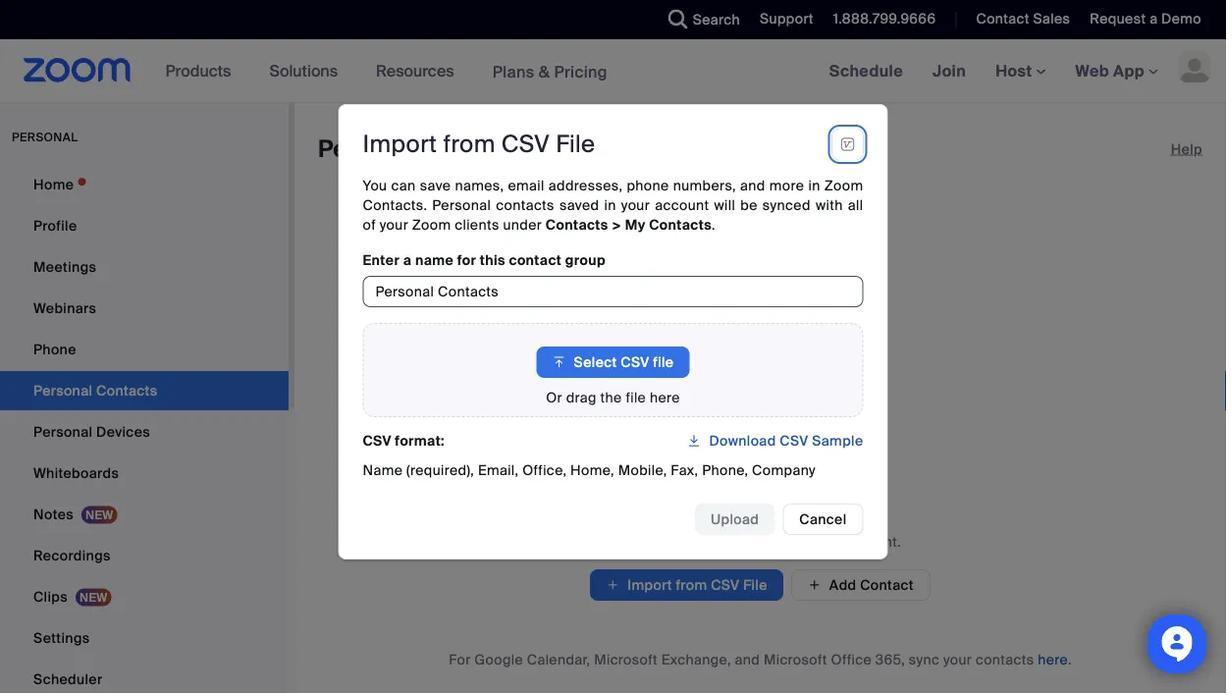 Task type: locate. For each thing, give the bounding box(es) containing it.
personal for personal devices
[[33, 423, 93, 441]]

you
[[363, 176, 387, 194]]

add contact button
[[791, 569, 931, 601]]

fax,
[[671, 461, 698, 479]]

contacts inside you can save names, email addresses, phone numbers, and more in zoom contacts. personal contacts saved in your account will be synced with all of your zoom clients under
[[496, 196, 555, 214]]

2 vertical spatial contacts
[[976, 650, 1034, 669]]

devices
[[96, 423, 150, 441]]

0 horizontal spatial from
[[443, 129, 495, 159]]

your right the sync
[[943, 650, 972, 669]]

zoom down cancel
[[801, 533, 839, 551]]

1 vertical spatial contacts
[[643, 533, 701, 551]]

import right add icon
[[628, 576, 672, 594]]

addresses,
[[549, 176, 623, 194]]

in up >
[[604, 196, 616, 214]]

0 horizontal spatial .
[[712, 215, 716, 234]]

1 horizontal spatial from
[[676, 576, 707, 594]]

1 vertical spatial here
[[1038, 650, 1068, 669]]

file
[[653, 353, 674, 371], [626, 388, 646, 406]]

0 vertical spatial zoom
[[825, 176, 863, 194]]

contact sales link up join
[[962, 0, 1075, 39]]

0 horizontal spatial personal
[[33, 423, 93, 441]]

1 vertical spatial import from csv file
[[628, 576, 768, 594]]

contact right "add"
[[860, 576, 914, 594]]

1 horizontal spatial a
[[1150, 10, 1158, 28]]

import from csv file inside application
[[363, 129, 595, 159]]

and right "exchange,"
[[735, 650, 760, 669]]

email,
[[478, 461, 519, 479]]

be
[[741, 196, 758, 214]]

1 vertical spatial import
[[628, 576, 672, 594]]

contacts left here link
[[976, 650, 1034, 669]]

file down to at the right of page
[[743, 576, 768, 594]]

name
[[363, 461, 403, 479]]

add image
[[606, 575, 620, 595]]

2 vertical spatial personal
[[33, 423, 93, 441]]

personal menu menu
[[0, 165, 289, 693]]

1 vertical spatial in
[[604, 196, 616, 214]]

upload
[[711, 510, 759, 528]]

csv
[[501, 129, 550, 159], [621, 353, 650, 371], [363, 431, 392, 450], [780, 431, 809, 450], [711, 576, 740, 594]]

import from csv file application
[[363, 129, 863, 160]]

0 vertical spatial .
[[712, 215, 716, 234]]

zoom up the all
[[825, 176, 863, 194]]

notes
[[33, 505, 74, 523]]

1 vertical spatial file
[[743, 576, 768, 594]]

select
[[574, 353, 617, 371]]

1 horizontal spatial personal
[[318, 134, 419, 164]]

can
[[391, 176, 416, 194]]

0 vertical spatial personal
[[318, 134, 419, 164]]

0 horizontal spatial a
[[403, 251, 412, 269]]

0 vertical spatial from
[[443, 129, 495, 159]]

personal inside menu
[[33, 423, 93, 441]]

recordings link
[[0, 536, 289, 575]]

1.888.799.9666 button
[[819, 0, 941, 39], [833, 10, 936, 28]]

and up be
[[740, 176, 765, 194]]

a inside import from csv file dialog
[[403, 251, 412, 269]]

in up with
[[808, 176, 820, 194]]

personal up whiteboards
[[33, 423, 93, 441]]

1 horizontal spatial import from csv file
[[628, 576, 768, 594]]

1 horizontal spatial import
[[628, 576, 672, 594]]

a right enter
[[403, 251, 412, 269]]

import up can
[[363, 129, 437, 159]]

banner
[[0, 39, 1226, 104]]

0 vertical spatial file
[[556, 129, 595, 159]]

1 vertical spatial personal
[[432, 196, 491, 214]]

0 horizontal spatial import from csv file
[[363, 129, 595, 159]]

0 horizontal spatial import
[[363, 129, 437, 159]]

2 horizontal spatial personal
[[432, 196, 491, 214]]

office,
[[522, 461, 567, 479]]

0 horizontal spatial in
[[604, 196, 616, 214]]

csv up email
[[501, 129, 550, 159]]

contact
[[976, 10, 1030, 28], [860, 576, 914, 594]]

your down contacts.
[[380, 215, 408, 234]]

1 vertical spatial contact
[[860, 576, 914, 594]]

contacts
[[496, 196, 555, 214], [643, 533, 701, 551], [976, 650, 1034, 669]]

contact left sales
[[976, 10, 1030, 28]]

0 vertical spatial file
[[653, 353, 674, 371]]

1 horizontal spatial microsoft
[[764, 650, 827, 669]]

you can save names, email addresses, phone numbers, and more in zoom contacts. personal contacts saved in your account will be synced with all of your zoom clients under
[[363, 176, 863, 234]]

0 vertical spatial contacts
[[496, 196, 555, 214]]

1 vertical spatial and
[[735, 650, 760, 669]]

1 horizontal spatial contacts
[[643, 533, 701, 551]]

for
[[457, 251, 476, 269]]

import inside button
[[628, 576, 672, 594]]

from
[[443, 129, 495, 159], [676, 576, 707, 594]]

product information navigation
[[151, 39, 622, 104]]

personal inside you can save names, email addresses, phone numbers, and more in zoom contacts. personal contacts saved in your account will be synced with all of your zoom clients under
[[432, 196, 491, 214]]

1 horizontal spatial contacts
[[546, 215, 608, 234]]

personal for personal contacts
[[318, 134, 419, 164]]

schedule link
[[815, 39, 918, 102]]

join
[[933, 60, 966, 81]]

zoom up name
[[412, 215, 451, 234]]

0 vertical spatial import
[[363, 129, 437, 159]]

0 horizontal spatial here
[[650, 388, 680, 406]]

zoom
[[825, 176, 863, 194], [412, 215, 451, 234], [801, 533, 839, 551]]

0 horizontal spatial file
[[556, 129, 595, 159]]

your up my
[[621, 196, 650, 214]]

download csv sample
[[709, 431, 863, 450]]

enter a name for this contact group
[[363, 251, 606, 269]]

no
[[620, 533, 639, 551]]

1.888.799.9666
[[833, 10, 936, 28]]

whiteboards link
[[0, 454, 289, 493]]

from up names, at the left top
[[443, 129, 495, 159]]

plans & pricing
[[492, 61, 608, 82]]

here link
[[1038, 650, 1068, 669]]

under
[[503, 215, 542, 234]]

import from csv file up names, at the left top
[[363, 129, 595, 159]]

contacts down account
[[649, 215, 712, 234]]

0 vertical spatial a
[[1150, 10, 1158, 28]]

1 vertical spatial .
[[1068, 650, 1072, 669]]

1 horizontal spatial .
[[1068, 650, 1072, 669]]

settings link
[[0, 619, 289, 658]]

1 microsoft from the left
[[594, 650, 658, 669]]

a left demo
[[1150, 10, 1158, 28]]

no contacts added to your zoom account.
[[620, 533, 901, 551]]

file right the
[[626, 388, 646, 406]]

1 vertical spatial a
[[403, 251, 412, 269]]

0 horizontal spatial contacts
[[496, 196, 555, 214]]

file up addresses,
[[556, 129, 595, 159]]

more
[[770, 176, 804, 194]]

sample
[[812, 431, 863, 450]]

import from csv file
[[363, 129, 595, 159], [628, 576, 768, 594]]

1 vertical spatial file
[[626, 388, 646, 406]]

upload button
[[695, 504, 775, 535]]

1 horizontal spatial contact
[[976, 10, 1030, 28]]

contacts down email
[[496, 196, 555, 214]]

drag
[[566, 388, 597, 406]]

from inside button
[[676, 576, 707, 594]]

1 horizontal spatial file
[[743, 576, 768, 594]]

1 vertical spatial from
[[676, 576, 707, 594]]

0 horizontal spatial file
[[626, 388, 646, 406]]

microsoft
[[594, 650, 658, 669], [764, 650, 827, 669]]

personal up clients at the top of page
[[432, 196, 491, 214]]

file inside button
[[653, 353, 674, 371]]

home link
[[0, 165, 289, 204]]

personal up you
[[318, 134, 419, 164]]

will
[[714, 196, 736, 214]]

to
[[751, 533, 764, 551]]

file up or drag the file here
[[653, 353, 674, 371]]

contact
[[509, 251, 562, 269]]

import from csv file button
[[590, 569, 783, 601]]

0 vertical spatial here
[[650, 388, 680, 406]]

2 horizontal spatial contacts
[[976, 650, 1034, 669]]

download alt thin image
[[687, 431, 701, 451]]

support link
[[745, 0, 819, 39], [760, 10, 814, 28]]

sync
[[909, 650, 940, 669]]

all
[[848, 196, 863, 214]]

a
[[1150, 10, 1158, 28], [403, 251, 412, 269]]

personal
[[318, 134, 419, 164], [432, 196, 491, 214], [33, 423, 93, 441]]

phone
[[33, 340, 76, 358]]

microsoft right calendar,
[[594, 650, 658, 669]]

notes link
[[0, 495, 289, 534]]

0 vertical spatial in
[[808, 176, 820, 194]]

this
[[480, 251, 506, 269]]

and
[[740, 176, 765, 194], [735, 650, 760, 669]]

csv up company
[[780, 431, 809, 450]]

0 horizontal spatial microsoft
[[594, 650, 658, 669]]

file
[[556, 129, 595, 159], [743, 576, 768, 594]]

0 horizontal spatial contact
[[860, 576, 914, 594]]

contacts right the no
[[643, 533, 701, 551]]

personal contacts is available only on clients with version 5.8.3 or later. image
[[834, 135, 862, 153]]

contacts down the saved
[[546, 215, 608, 234]]

from down added
[[676, 576, 707, 594]]

here inside import from csv file dialog
[[650, 388, 680, 406]]

name (required), email, office, home, mobile, fax, phone, company
[[363, 461, 816, 479]]

or
[[546, 388, 563, 406]]

here
[[650, 388, 680, 406], [1038, 650, 1068, 669]]

0 vertical spatial import from csv file
[[363, 129, 595, 159]]

1 horizontal spatial file
[[653, 353, 674, 371]]

1 horizontal spatial in
[[808, 176, 820, 194]]

microsoft left office
[[764, 650, 827, 669]]

phone link
[[0, 330, 289, 369]]

contacts up names, at the left top
[[425, 134, 530, 164]]

import from csv file down added
[[628, 576, 768, 594]]

0 vertical spatial and
[[740, 176, 765, 194]]

.
[[712, 215, 716, 234], [1068, 650, 1072, 669]]

banner containing schedule
[[0, 39, 1226, 104]]



Task type: describe. For each thing, give the bounding box(es) containing it.
csv down added
[[711, 576, 740, 594]]

csv inside application
[[501, 129, 550, 159]]

profile
[[33, 216, 77, 235]]

whiteboards
[[33, 464, 119, 482]]

calendar,
[[527, 650, 590, 669]]

email
[[508, 176, 545, 194]]

join link
[[918, 39, 981, 102]]

file inside button
[[743, 576, 768, 594]]

contact sales
[[976, 10, 1071, 28]]

add image
[[808, 576, 822, 594]]

contacts.
[[363, 196, 427, 214]]

a for request
[[1150, 10, 1158, 28]]

contact sales link up the meetings navigation
[[976, 10, 1071, 28]]

scheduler link
[[0, 660, 289, 693]]

a for enter
[[403, 251, 412, 269]]

request a demo
[[1090, 10, 1202, 28]]

webinars
[[33, 299, 96, 317]]

2 microsoft from the left
[[764, 650, 827, 669]]

1 horizontal spatial here
[[1038, 650, 1068, 669]]

settings
[[33, 629, 90, 647]]

file inside application
[[556, 129, 595, 159]]

(required),
[[406, 461, 474, 479]]

enter
[[363, 251, 400, 269]]

personal devices link
[[0, 412, 289, 452]]

names,
[[455, 176, 504, 194]]

add
[[829, 576, 857, 594]]

your right to at the right of page
[[768, 533, 797, 551]]

exchange,
[[662, 650, 731, 669]]

clips
[[33, 588, 68, 606]]

phone
[[627, 176, 669, 194]]

account
[[655, 196, 709, 214]]

phone,
[[702, 461, 749, 479]]

pricing
[[554, 61, 608, 82]]

>
[[612, 215, 622, 234]]

personal contacts
[[318, 134, 530, 164]]

numbers,
[[673, 176, 736, 194]]

clients
[[455, 215, 499, 234]]

csv up name
[[363, 431, 392, 450]]

mobile,
[[618, 461, 667, 479]]

2 vertical spatial zoom
[[801, 533, 839, 551]]

from inside application
[[443, 129, 495, 159]]

csv format:
[[363, 431, 445, 450]]

2 horizontal spatial contacts
[[649, 215, 712, 234]]

of
[[363, 215, 376, 234]]

0 horizontal spatial contacts
[[425, 134, 530, 164]]

request
[[1090, 10, 1146, 28]]

group
[[565, 251, 606, 269]]

for
[[449, 650, 471, 669]]

select csv file
[[574, 353, 674, 371]]

meetings navigation
[[815, 39, 1226, 104]]

zoom logo image
[[24, 58, 131, 82]]

plans
[[492, 61, 535, 82]]

synced
[[763, 196, 811, 214]]

cancel button
[[783, 504, 863, 535]]

with
[[816, 196, 843, 214]]

google
[[474, 650, 523, 669]]

0 vertical spatial contact
[[976, 10, 1030, 28]]

webinars link
[[0, 289, 289, 328]]

save
[[420, 176, 451, 194]]

help
[[1171, 140, 1203, 158]]

profile link
[[0, 206, 289, 245]]

download
[[709, 431, 776, 450]]

personal
[[12, 130, 78, 145]]

download csv sample link
[[687, 425, 863, 456]]

csv right the select
[[621, 353, 650, 371]]

saved
[[560, 196, 599, 214]]

cancel
[[799, 510, 847, 528]]

contacts > my contacts .
[[546, 215, 716, 234]]

import from csv file dialog
[[338, 104, 888, 560]]

company
[[752, 461, 816, 479]]

meetings
[[33, 258, 96, 276]]

import inside application
[[363, 129, 437, 159]]

help link
[[1171, 134, 1203, 165]]

or drag the file here
[[546, 388, 680, 406]]

scheduler
[[33, 670, 103, 688]]

meetings link
[[0, 247, 289, 287]]

personal devices
[[33, 423, 150, 441]]

365,
[[876, 650, 905, 669]]

format:
[[395, 431, 445, 450]]

Contact Group Name Input text field
[[363, 276, 863, 307]]

import from csv file inside button
[[628, 576, 768, 594]]

schedule
[[829, 60, 903, 81]]

sales
[[1033, 10, 1071, 28]]

home,
[[570, 461, 615, 479]]

&
[[539, 61, 550, 82]]

1 vertical spatial zoom
[[412, 215, 451, 234]]

contact inside 'button'
[[860, 576, 914, 594]]

and inside you can save names, email addresses, phone numbers, and more in zoom contacts. personal contacts saved in your account will be synced with all of your zoom clients under
[[740, 176, 765, 194]]

support
[[760, 10, 814, 28]]

added
[[705, 533, 747, 551]]

home
[[33, 175, 74, 193]]

add contact
[[829, 576, 914, 594]]

name
[[415, 251, 454, 269]]

select csv file button
[[537, 346, 690, 378]]

. inside import from csv file dialog
[[712, 215, 716, 234]]

the
[[600, 388, 622, 406]]

upload alt thin image
[[552, 352, 566, 372]]

demo
[[1162, 10, 1202, 28]]

clips link
[[0, 577, 289, 617]]



Task type: vqa. For each thing, say whether or not it's contained in the screenshot.
59 %
no



